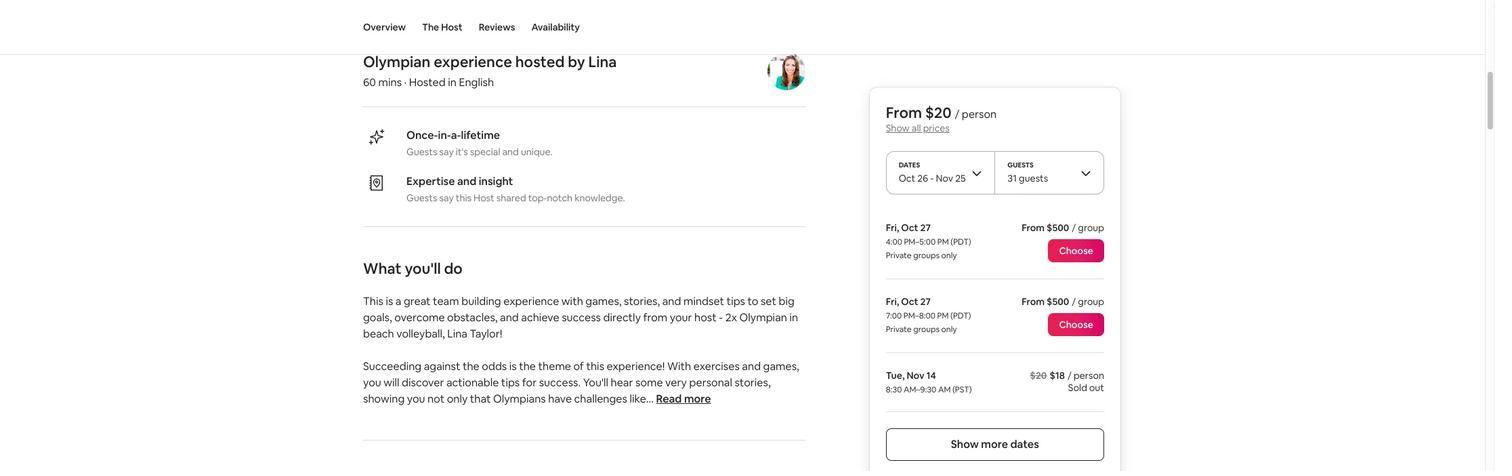 Task type: vqa. For each thing, say whether or not it's contained in the screenshot.
tips inside Succeeding against the odds is the theme of this experience! With exercises and games, you will discover actionable tips for success. You'll hear some very personal stories, showing you not only that Olympians have challenges like…
yes



Task type: locate. For each thing, give the bounding box(es) containing it.
more inside button
[[684, 392, 711, 406]]

1 vertical spatial private
[[886, 324, 912, 335]]

only up tue, nov 14 8:30 am–9:30 am (pst)
[[942, 324, 957, 335]]

0 vertical spatial group
[[1079, 222, 1105, 234]]

guests up 31
[[1008, 161, 1034, 169]]

dates
[[899, 161, 921, 169]]

for
[[522, 375, 537, 390]]

stories, inside "succeeding against the odds is the theme of this experience! with exercises and games, you will discover actionable tips for success. you'll hear some very personal stories, showing you not only that olympians have challenges like…"
[[735, 375, 771, 390]]

1 horizontal spatial is
[[510, 359, 517, 373]]

private down 7:00
[[886, 324, 912, 335]]

dates oct 26 - nov 25
[[899, 161, 966, 184]]

0 vertical spatial nov
[[936, 172, 954, 184]]

guests inside once-in-a-lifetime guests say it's special and unique.
[[407, 146, 438, 158]]

0 vertical spatial oct
[[899, 172, 916, 184]]

and right 'special'
[[503, 146, 519, 158]]

0 vertical spatial person
[[962, 107, 997, 121]]

0 vertical spatial $20
[[926, 103, 952, 122]]

0 horizontal spatial tips
[[501, 375, 520, 390]]

1 vertical spatial $20
[[1031, 369, 1047, 382]]

(pst)
[[953, 384, 972, 395]]

what
[[363, 259, 402, 278]]

27 for fri, oct 27 4:00 pm–5:00 pm (pdt) private groups only
[[921, 222, 931, 234]]

say inside expertise and insight guests say this host shared top-notch knowledge.
[[440, 192, 454, 204]]

0 vertical spatial -
[[931, 172, 934, 184]]

0 vertical spatial in
[[448, 75, 457, 89]]

2 $500 from the top
[[1047, 296, 1070, 308]]

2 vertical spatial oct
[[902, 296, 919, 308]]

27 up pm–8:00
[[921, 296, 931, 308]]

person up 25
[[962, 107, 997, 121]]

1 vertical spatial -
[[719, 310, 723, 325]]

1 horizontal spatial the
[[519, 359, 536, 373]]

stories,
[[624, 294, 660, 308], [735, 375, 771, 390]]

person right $18
[[1074, 369, 1105, 382]]

0 vertical spatial show
[[886, 122, 910, 134]]

and up taylor!
[[500, 310, 519, 325]]

1 vertical spatial from $500 / group
[[1022, 296, 1105, 308]]

1 vertical spatial choose link
[[1049, 313, 1105, 336]]

0 vertical spatial experience
[[434, 52, 512, 71]]

0 vertical spatial choose
[[1060, 245, 1094, 257]]

1 vertical spatial you
[[407, 392, 425, 406]]

tips up olympians
[[501, 375, 520, 390]]

1 horizontal spatial host
[[474, 192, 495, 204]]

2 pm from the top
[[938, 310, 949, 321]]

more down personal
[[684, 392, 711, 406]]

1 vertical spatial stories,
[[735, 375, 771, 390]]

against
[[424, 359, 461, 373]]

olympian
[[363, 52, 431, 71], [740, 310, 788, 325]]

0 vertical spatial choose link
[[1049, 239, 1105, 262]]

learn more about the host, lina. image
[[768, 52, 806, 90], [768, 52, 806, 90]]

person inside from $20 / person show all prices
[[962, 107, 997, 121]]

the up actionable
[[463, 359, 480, 373]]

2 vertical spatial from
[[1022, 296, 1045, 308]]

private
[[886, 250, 912, 261], [886, 324, 912, 335]]

1 horizontal spatial nov
[[936, 172, 954, 184]]

2 27 from the top
[[921, 296, 931, 308]]

group for fri, oct 27 4:00 pm–5:00 pm (pdt) private groups only
[[1079, 222, 1105, 234]]

1 vertical spatial choose
[[1060, 319, 1094, 331]]

choose link
[[1049, 239, 1105, 262], [1049, 313, 1105, 336]]

-
[[931, 172, 934, 184], [719, 310, 723, 325]]

experience up the achieve
[[504, 294, 559, 308]]

this is a great team building experience with games, stories, and mindset tips to set big goals, overcome obstacles, and achieve success directly from your host - 2x olympian in beach volleyball, lina taylor!
[[363, 294, 799, 341]]

1 horizontal spatial -
[[931, 172, 934, 184]]

groups inside fri, oct 27 7:00 pm–8:00 pm (pdt) private groups only
[[914, 324, 940, 335]]

1 27 from the top
[[921, 222, 931, 234]]

private for fri, oct 27 7:00 pm–8:00 pm (pdt) private groups only
[[886, 324, 912, 335]]

1 vertical spatial pm
[[938, 310, 949, 321]]

$20 $18 / person sold out
[[1031, 369, 1105, 394]]

1 vertical spatial groups
[[914, 324, 940, 335]]

once-in-a-lifetime guests say it's special and unique.
[[407, 128, 553, 158]]

1 vertical spatial in
[[790, 310, 799, 325]]

0 vertical spatial only
[[942, 250, 957, 261]]

is inside this is a great team building experience with games, stories, and mindset tips to set big goals, overcome obstacles, and achieve success directly from your host - 2x olympian in beach volleyball, lina taylor!
[[386, 294, 393, 308]]

fri, inside fri, oct 27 7:00 pm–8:00 pm (pdt) private groups only
[[886, 296, 900, 308]]

succeeding
[[363, 359, 422, 373]]

pm for fri, oct 27 4:00 pm–5:00 pm (pdt) private groups only
[[938, 237, 949, 247]]

1 vertical spatial games,
[[764, 359, 800, 373]]

you down 'discover'
[[407, 392, 425, 406]]

1 choose link from the top
[[1049, 239, 1105, 262]]

1 horizontal spatial olympian
[[740, 310, 788, 325]]

oct
[[899, 172, 916, 184], [902, 222, 919, 234], [902, 296, 919, 308]]

you'll
[[405, 259, 441, 278]]

hosted
[[516, 52, 565, 71]]

0 vertical spatial host
[[441, 21, 463, 33]]

private inside fri, oct 27 7:00 pm–8:00 pm (pdt) private groups only
[[886, 324, 912, 335]]

olympian down set
[[740, 310, 788, 325]]

tips
[[727, 294, 746, 308], [501, 375, 520, 390]]

0 vertical spatial private
[[886, 250, 912, 261]]

0 vertical spatial say
[[440, 146, 454, 158]]

group
[[1079, 222, 1105, 234], [1079, 296, 1105, 308]]

from for fri, oct 27 4:00 pm–5:00 pm (pdt) private groups only
[[1022, 222, 1045, 234]]

nov
[[936, 172, 954, 184], [907, 369, 925, 382]]

(pdt) for fri, oct 27 4:00 pm–5:00 pm (pdt) private groups only
[[951, 237, 972, 247]]

1 the from the left
[[463, 359, 480, 373]]

host inside expertise and insight guests say this host shared top-notch knowledge.
[[474, 192, 495, 204]]

1 from $500 / group from the top
[[1022, 222, 1105, 234]]

once-
[[407, 128, 438, 142]]

1 vertical spatial nov
[[907, 369, 925, 382]]

0 vertical spatial olympian
[[363, 52, 431, 71]]

only up fri, oct 27 7:00 pm–8:00 pm (pdt) private groups only
[[942, 250, 957, 261]]

1 groups from the top
[[914, 250, 940, 261]]

guests down expertise
[[407, 192, 438, 204]]

0 vertical spatial you
[[363, 375, 381, 390]]

this up you'll
[[587, 359, 605, 373]]

stories, down exercises
[[735, 375, 771, 390]]

0 vertical spatial fri,
[[886, 222, 900, 234]]

$20 left $18
[[1031, 369, 1047, 382]]

olympian experience hosted by lina 60 mins · hosted in english
[[363, 52, 617, 89]]

games,
[[586, 294, 622, 308], [764, 359, 800, 373]]

sold
[[1069, 382, 1088, 394]]

in left english
[[448, 75, 457, 89]]

1 vertical spatial (pdt)
[[951, 310, 972, 321]]

say inside once-in-a-lifetime guests say it's special and unique.
[[440, 146, 454, 158]]

1 private from the top
[[886, 250, 912, 261]]

private down 4:00
[[886, 250, 912, 261]]

in
[[448, 75, 457, 89], [790, 310, 799, 325]]

$20 right all
[[926, 103, 952, 122]]

1 horizontal spatial games,
[[764, 359, 800, 373]]

succeeding against the odds is the theme of this experience! with exercises and games, you will discover actionable tips for success. you'll hear some very personal stories, showing you not only that olympians have challenges like…
[[363, 359, 800, 406]]

games, right exercises
[[764, 359, 800, 373]]

0 horizontal spatial olympian
[[363, 52, 431, 71]]

2 vertical spatial guests
[[407, 192, 438, 204]]

0 vertical spatial from $500 / group
[[1022, 222, 1105, 234]]

you'll
[[583, 375, 609, 390]]

is
[[386, 294, 393, 308], [510, 359, 517, 373]]

0 horizontal spatial this
[[456, 192, 472, 204]]

is left a
[[386, 294, 393, 308]]

groups down pm–5:00
[[914, 250, 940, 261]]

stories, up the from
[[624, 294, 660, 308]]

fri,
[[886, 222, 900, 234], [886, 296, 900, 308]]

0 vertical spatial more
[[684, 392, 711, 406]]

oct inside fri, oct 27 7:00 pm–8:00 pm (pdt) private groups only
[[902, 296, 919, 308]]

8:30
[[886, 384, 902, 395]]

1 group from the top
[[1079, 222, 1105, 234]]

groups down pm–8:00
[[914, 324, 940, 335]]

0 horizontal spatial show
[[886, 122, 910, 134]]

pm
[[938, 237, 949, 247], [938, 310, 949, 321]]

/ inside from $20 / person show all prices
[[955, 107, 960, 121]]

0 horizontal spatial games,
[[586, 294, 622, 308]]

pm inside fri, oct 27 7:00 pm–8:00 pm (pdt) private groups only
[[938, 310, 949, 321]]

only right not
[[447, 392, 468, 406]]

availability button
[[532, 0, 580, 54]]

27 inside fri, oct 27 7:00 pm–8:00 pm (pdt) private groups only
[[921, 296, 931, 308]]

1 vertical spatial experience
[[504, 294, 559, 308]]

0 vertical spatial $500
[[1047, 222, 1070, 234]]

from for fri, oct 27 7:00 pm–8:00 pm (pdt) private groups only
[[1022, 296, 1045, 308]]

0 horizontal spatial -
[[719, 310, 723, 325]]

oct for -
[[899, 172, 916, 184]]

host right the
[[441, 21, 463, 33]]

1 vertical spatial say
[[440, 192, 454, 204]]

mindset
[[684, 294, 725, 308]]

31
[[1008, 172, 1017, 184]]

1 horizontal spatial this
[[587, 359, 605, 373]]

pm inside fri, oct 27 4:00 pm–5:00 pm (pdt) private groups only
[[938, 237, 949, 247]]

27 up pm–5:00
[[921, 222, 931, 234]]

the up for
[[519, 359, 536, 373]]

0 horizontal spatial nov
[[907, 369, 925, 382]]

say left it's
[[440, 146, 454, 158]]

tips inside "succeeding against the odds is the theme of this experience! with exercises and games, you will discover actionable tips for success. you'll hear some very personal stories, showing you not only that olympians have challenges like…"
[[501, 375, 520, 390]]

unique.
[[521, 146, 553, 158]]

2 fri, from the top
[[886, 296, 900, 308]]

oct down dates
[[899, 172, 916, 184]]

more left dates
[[982, 437, 1009, 451]]

0 horizontal spatial in
[[448, 75, 457, 89]]

pm right pm–8:00
[[938, 310, 949, 321]]

(pdt) right pm–5:00
[[951, 237, 972, 247]]

show left all
[[886, 122, 910, 134]]

your
[[670, 310, 692, 325]]

oct inside fri, oct 27 4:00 pm–5:00 pm (pdt) private groups only
[[902, 222, 919, 234]]

$20 inside from $20 / person show all prices
[[926, 103, 952, 122]]

olympian inside this is a great team building experience with games, stories, and mindset tips to set big goals, overcome obstacles, and achieve success directly from your host - 2x olympian in beach volleyball, lina taylor!
[[740, 310, 788, 325]]

and left insight
[[457, 174, 477, 188]]

choose for fri, oct 27 4:00 pm–5:00 pm (pdt) private groups only
[[1060, 245, 1094, 257]]

2 choose from the top
[[1060, 319, 1094, 331]]

you
[[363, 375, 381, 390], [407, 392, 425, 406]]

0 vertical spatial from
[[886, 103, 922, 122]]

what you'll do
[[363, 259, 463, 278]]

say down expertise
[[440, 192, 454, 204]]

and inside expertise and insight guests say this host shared top-notch knowledge.
[[457, 174, 477, 188]]

oct up pm–5:00
[[902, 222, 919, 234]]

choose link for fri, oct 27 4:00 pm–5:00 pm (pdt) private groups only
[[1049, 239, 1105, 262]]

1 horizontal spatial in
[[790, 310, 799, 325]]

2 say from the top
[[440, 192, 454, 204]]

27 inside fri, oct 27 4:00 pm–5:00 pm (pdt) private groups only
[[921, 222, 931, 234]]

oct inside dates oct 26 - nov 25
[[899, 172, 916, 184]]

read more
[[656, 392, 711, 406]]

1 horizontal spatial stories,
[[735, 375, 771, 390]]

0 vertical spatial games,
[[586, 294, 622, 308]]

read more button
[[656, 391, 711, 407]]

- left 2x
[[719, 310, 723, 325]]

will
[[384, 375, 400, 390]]

from $500 / group for fri, oct 27 7:00 pm–8:00 pm (pdt) private groups only
[[1022, 296, 1105, 308]]

private inside fri, oct 27 4:00 pm–5:00 pm (pdt) private groups only
[[886, 250, 912, 261]]

0 vertical spatial tips
[[727, 294, 746, 308]]

do
[[444, 259, 463, 278]]

(pdt)
[[951, 237, 972, 247], [951, 310, 972, 321]]

in-
[[438, 128, 451, 142]]

1 vertical spatial from
[[1022, 222, 1045, 234]]

and right exercises
[[742, 359, 761, 373]]

availability
[[532, 21, 580, 33]]

only inside fri, oct 27 4:00 pm–5:00 pm (pdt) private groups only
[[942, 250, 957, 261]]

is right odds
[[510, 359, 517, 373]]

and inside once-in-a-lifetime guests say it's special and unique.
[[503, 146, 519, 158]]

1 vertical spatial group
[[1079, 296, 1105, 308]]

- right 26
[[931, 172, 934, 184]]

reviews button
[[479, 0, 515, 54]]

read
[[656, 392, 682, 406]]

1 vertical spatial host
[[474, 192, 495, 204]]

2 choose link from the top
[[1049, 313, 1105, 336]]

1 vertical spatial guests
[[1008, 161, 1034, 169]]

1 vertical spatial fri,
[[886, 296, 900, 308]]

1 horizontal spatial show
[[951, 437, 979, 451]]

challenges
[[574, 392, 628, 406]]

0 horizontal spatial $20
[[926, 103, 952, 122]]

with
[[562, 294, 583, 308]]

0 vertical spatial 27
[[921, 222, 931, 234]]

0 horizontal spatial more
[[684, 392, 711, 406]]

groups inside fri, oct 27 4:00 pm–5:00 pm (pdt) private groups only
[[914, 250, 940, 261]]

1 horizontal spatial more
[[982, 437, 1009, 451]]

$500 for fri, oct 27 4:00 pm–5:00 pm (pdt) private groups only
[[1047, 222, 1070, 234]]

1 horizontal spatial person
[[1074, 369, 1105, 382]]

(pdt) inside fri, oct 27 4:00 pm–5:00 pm (pdt) private groups only
[[951, 237, 972, 247]]

experience up english
[[434, 52, 512, 71]]

more for show
[[982, 437, 1009, 451]]

fri, up 7:00
[[886, 296, 900, 308]]

nov left 25
[[936, 172, 954, 184]]

2 vertical spatial only
[[447, 392, 468, 406]]

guests down 'once-'
[[407, 146, 438, 158]]

1 horizontal spatial tips
[[727, 294, 746, 308]]

tips up 2x
[[727, 294, 746, 308]]

the
[[463, 359, 480, 373], [519, 359, 536, 373]]

1 vertical spatial more
[[982, 437, 1009, 451]]

show inside from $20 / person show all prices
[[886, 122, 910, 134]]

this inside expertise and insight guests say this host shared top-notch knowledge.
[[456, 192, 472, 204]]

0 vertical spatial guests
[[407, 146, 438, 158]]

1 (pdt) from the top
[[951, 237, 972, 247]]

1 vertical spatial olympian
[[740, 310, 788, 325]]

fri, up 4:00
[[886, 222, 900, 234]]

0 vertical spatial pm
[[938, 237, 949, 247]]

you left will
[[363, 375, 381, 390]]

2 private from the top
[[886, 324, 912, 335]]

team
[[433, 294, 459, 308]]

0 horizontal spatial host
[[441, 21, 463, 33]]

1 vertical spatial 27
[[921, 296, 931, 308]]

olympians
[[493, 392, 546, 406]]

0 horizontal spatial the
[[463, 359, 480, 373]]

this down it's
[[456, 192, 472, 204]]

games, up directly
[[586, 294, 622, 308]]

am
[[939, 384, 951, 395]]

2 from $500 / group from the top
[[1022, 296, 1105, 308]]

tips inside this is a great team building experience with games, stories, and mindset tips to set big goals, overcome obstacles, and achieve success directly from your host - 2x olympian in beach volleyball, lina taylor!
[[727, 294, 746, 308]]

0 vertical spatial (pdt)
[[951, 237, 972, 247]]

pm for fri, oct 27 7:00 pm–8:00 pm (pdt) private groups only
[[938, 310, 949, 321]]

1 fri, from the top
[[886, 222, 900, 234]]

pm right pm–5:00
[[938, 237, 949, 247]]

0 vertical spatial stories,
[[624, 294, 660, 308]]

1 vertical spatial only
[[942, 324, 957, 335]]

from $500 / group
[[1022, 222, 1105, 234], [1022, 296, 1105, 308]]

1 $500 from the top
[[1047, 222, 1070, 234]]

1 vertical spatial person
[[1074, 369, 1105, 382]]

0 horizontal spatial stories,
[[624, 294, 660, 308]]

1 pm from the top
[[938, 237, 949, 247]]

0 vertical spatial this
[[456, 192, 472, 204]]

1 vertical spatial oct
[[902, 222, 919, 234]]

only inside fri, oct 27 7:00 pm–8:00 pm (pdt) private groups only
[[942, 324, 957, 335]]

1 horizontal spatial $20
[[1031, 369, 1047, 382]]

discover
[[402, 375, 444, 390]]

person
[[962, 107, 997, 121], [1074, 369, 1105, 382]]

nov up am–9:30
[[907, 369, 925, 382]]

1 vertical spatial tips
[[501, 375, 520, 390]]

2 groups from the top
[[914, 324, 940, 335]]

2 (pdt) from the top
[[951, 310, 972, 321]]

in down "big"
[[790, 310, 799, 325]]

host down insight
[[474, 192, 495, 204]]

olympian up "mins"
[[363, 52, 431, 71]]

1 say from the top
[[440, 146, 454, 158]]

2 group from the top
[[1079, 296, 1105, 308]]

show down (pst)
[[951, 437, 979, 451]]

(pdt) inside fri, oct 27 7:00 pm–8:00 pm (pdt) private groups only
[[951, 310, 972, 321]]

fri, inside fri, oct 27 4:00 pm–5:00 pm (pdt) private groups only
[[886, 222, 900, 234]]

0 vertical spatial is
[[386, 294, 393, 308]]

a-
[[451, 128, 461, 142]]

60
[[363, 75, 376, 89]]

person inside $20 $18 / person sold out
[[1074, 369, 1105, 382]]

reviews
[[479, 21, 515, 33]]

1 vertical spatial $500
[[1047, 296, 1070, 308]]

1 vertical spatial this
[[587, 359, 605, 373]]

0 horizontal spatial person
[[962, 107, 997, 121]]

oct up pm–8:00
[[902, 296, 919, 308]]

0 vertical spatial groups
[[914, 250, 940, 261]]

and inside "succeeding against the odds is the theme of this experience! with exercises and games, you will discover actionable tips for success. you'll hear some very personal stories, showing you not only that olympians have challenges like…"
[[742, 359, 761, 373]]

fri, for fri, oct 27 7:00 pm–8:00 pm (pdt) private groups only
[[886, 296, 900, 308]]

(pdt) right pm–8:00
[[951, 310, 972, 321]]

guests
[[407, 146, 438, 158], [1008, 161, 1034, 169], [407, 192, 438, 204]]

fri, for fri, oct 27 4:00 pm–5:00 pm (pdt) private groups only
[[886, 222, 900, 234]]

1 vertical spatial is
[[510, 359, 517, 373]]

1 choose from the top
[[1060, 245, 1094, 257]]

0 horizontal spatial is
[[386, 294, 393, 308]]

stories, inside this is a great team building experience with games, stories, and mindset tips to set big goals, overcome obstacles, and achieve success directly from your host - 2x olympian in beach volleyball, lina taylor!
[[624, 294, 660, 308]]



Task type: describe. For each thing, give the bounding box(es) containing it.
of
[[574, 359, 584, 373]]

tue, nov 14 8:30 am–9:30 am (pst)
[[886, 369, 972, 395]]

out
[[1090, 382, 1105, 394]]

oct for 4:00
[[902, 222, 919, 234]]

guests inside expertise and insight guests say this host shared top-notch knowledge.
[[407, 192, 438, 204]]

guests
[[1019, 172, 1049, 184]]

4:00
[[886, 237, 903, 247]]

person for $20
[[962, 107, 997, 121]]

group for fri, oct 27 7:00 pm–8:00 pm (pdt) private groups only
[[1079, 296, 1105, 308]]

with
[[668, 359, 692, 373]]

guests inside "guests 31 guests"
[[1008, 161, 1034, 169]]

pm–8:00
[[904, 310, 936, 321]]

knowledge.
[[575, 192, 625, 204]]

achieve
[[521, 310, 560, 325]]

·
[[404, 75, 407, 89]]

/ inside $20 $18 / person sold out
[[1068, 369, 1072, 382]]

big
[[779, 294, 795, 308]]

from inside from $20 / person show all prices
[[886, 103, 922, 122]]

the
[[422, 21, 439, 33]]

by lina
[[568, 52, 617, 71]]

show all prices button
[[886, 122, 950, 134]]

special
[[470, 146, 501, 158]]

- inside this is a great team building experience with games, stories, and mindset tips to set big goals, overcome obstacles, and achieve success directly from your host - 2x olympian in beach volleyball, lina taylor!
[[719, 310, 723, 325]]

lina
[[448, 327, 468, 341]]

2 the from the left
[[519, 359, 536, 373]]

notch
[[547, 192, 573, 204]]

success
[[562, 310, 601, 325]]

only for fri, oct 27 7:00 pm–8:00 pm (pdt) private groups only
[[942, 324, 957, 335]]

0 horizontal spatial you
[[363, 375, 381, 390]]

choose for fri, oct 27 7:00 pm–8:00 pm (pdt) private groups only
[[1060, 319, 1094, 331]]

this inside "succeeding against the odds is the theme of this experience! with exercises and games, you will discover actionable tips for success. you'll hear some very personal stories, showing you not only that olympians have challenges like…"
[[587, 359, 605, 373]]

shared
[[497, 192, 526, 204]]

the host button
[[422, 0, 463, 54]]

some
[[636, 375, 663, 390]]

beach
[[363, 327, 394, 341]]

26
[[918, 172, 929, 184]]

host inside button
[[441, 21, 463, 33]]

fri, oct 27 7:00 pm–8:00 pm (pdt) private groups only
[[886, 296, 972, 335]]

host
[[695, 310, 717, 325]]

the host
[[422, 21, 463, 33]]

theme
[[539, 359, 571, 373]]

showing
[[363, 392, 405, 406]]

top-
[[528, 192, 547, 204]]

overview button
[[363, 0, 406, 54]]

fri, oct 27 4:00 pm–5:00 pm (pdt) private groups only
[[886, 222, 972, 261]]

show more dates link
[[886, 428, 1105, 461]]

only inside "succeeding against the odds is the theme of this experience! with exercises and games, you will discover actionable tips for success. you'll hear some very personal stories, showing you not only that olympians have challenges like…"
[[447, 392, 468, 406]]

tue,
[[886, 369, 905, 382]]

games, inside this is a great team building experience with games, stories, and mindset tips to set big goals, overcome obstacles, and achieve success directly from your host - 2x olympian in beach volleyball, lina taylor!
[[586, 294, 622, 308]]

14
[[927, 369, 937, 382]]

like…
[[630, 392, 654, 406]]

am–9:30
[[904, 384, 937, 395]]

$20 inside $20 $18 / person sold out
[[1031, 369, 1047, 382]]

to
[[748, 294, 759, 308]]

in inside this is a great team building experience with games, stories, and mindset tips to set big goals, overcome obstacles, and achieve success directly from your host - 2x olympian in beach volleyball, lina taylor!
[[790, 310, 799, 325]]

from $20 / person show all prices
[[886, 103, 997, 134]]

exercises
[[694, 359, 740, 373]]

more for read
[[684, 392, 711, 406]]

hear
[[611, 375, 633, 390]]

success.
[[539, 375, 581, 390]]

guests 31 guests
[[1008, 161, 1049, 184]]

private for fri, oct 27 4:00 pm–5:00 pm (pdt) private groups only
[[886, 250, 912, 261]]

games, inside "succeeding against the odds is the theme of this experience! with exercises and games, you will discover actionable tips for success. you'll hear some very personal stories, showing you not only that olympians have challenges like…"
[[764, 359, 800, 373]]

obstacles,
[[447, 310, 498, 325]]

expertise and insight guests say this host shared top-notch knowledge.
[[407, 174, 625, 204]]

odds
[[482, 359, 507, 373]]

all
[[912, 122, 922, 134]]

a
[[396, 294, 402, 308]]

overview
[[363, 21, 406, 33]]

from $500 / group for fri, oct 27 4:00 pm–5:00 pm (pdt) private groups only
[[1022, 222, 1105, 234]]

have
[[548, 392, 572, 406]]

1 vertical spatial show
[[951, 437, 979, 451]]

set
[[761, 294, 777, 308]]

english
[[459, 75, 494, 89]]

that
[[470, 392, 491, 406]]

choose link for fri, oct 27 7:00 pm–8:00 pm (pdt) private groups only
[[1049, 313, 1105, 336]]

very
[[666, 375, 687, 390]]

from
[[644, 310, 668, 325]]

only for fri, oct 27 4:00 pm–5:00 pm (pdt) private groups only
[[942, 250, 957, 261]]

27 for fri, oct 27 7:00 pm–8:00 pm (pdt) private groups only
[[921, 296, 931, 308]]

oct for 7:00
[[902, 296, 919, 308]]

show more dates
[[951, 437, 1040, 451]]

this
[[363, 294, 384, 308]]

- inside dates oct 26 - nov 25
[[931, 172, 934, 184]]

it's
[[456, 146, 468, 158]]

groups for fri, oct 27 7:00 pm–8:00 pm (pdt) private groups only
[[914, 324, 940, 335]]

in inside olympian experience hosted by lina 60 mins · hosted in english
[[448, 75, 457, 89]]

actionable
[[447, 375, 499, 390]]

person for $18
[[1074, 369, 1105, 382]]

(pdt) for fri, oct 27 7:00 pm–8:00 pm (pdt) private groups only
[[951, 310, 972, 321]]

nov inside dates oct 26 - nov 25
[[936, 172, 954, 184]]

is inside "succeeding against the odds is the theme of this experience! with exercises and games, you will discover actionable tips for success. you'll hear some very personal stories, showing you not only that olympians have challenges like…"
[[510, 359, 517, 373]]

1 horizontal spatial you
[[407, 392, 425, 406]]

insight
[[479, 174, 513, 188]]

taylor!
[[470, 327, 502, 341]]

7:00
[[886, 310, 902, 321]]

experience inside olympian experience hosted by lina 60 mins · hosted in english
[[434, 52, 512, 71]]

building
[[462, 294, 501, 308]]

olympian inside olympian experience hosted by lina 60 mins · hosted in english
[[363, 52, 431, 71]]

not
[[428, 392, 445, 406]]

prices
[[924, 122, 950, 134]]

lifetime
[[461, 128, 500, 142]]

directly
[[604, 310, 641, 325]]

mins
[[379, 75, 402, 89]]

and up your
[[663, 294, 682, 308]]

groups for fri, oct 27 4:00 pm–5:00 pm (pdt) private groups only
[[914, 250, 940, 261]]

25
[[956, 172, 966, 184]]

experience inside this is a great team building experience with games, stories, and mindset tips to set big goals, overcome obstacles, and achieve success directly from your host - 2x olympian in beach volleyball, lina taylor!
[[504, 294, 559, 308]]

volleyball,
[[397, 327, 445, 341]]

$500 for fri, oct 27 7:00 pm–8:00 pm (pdt) private groups only
[[1047, 296, 1070, 308]]

nov inside tue, nov 14 8:30 am–9:30 am (pst)
[[907, 369, 925, 382]]

personal
[[690, 375, 733, 390]]



